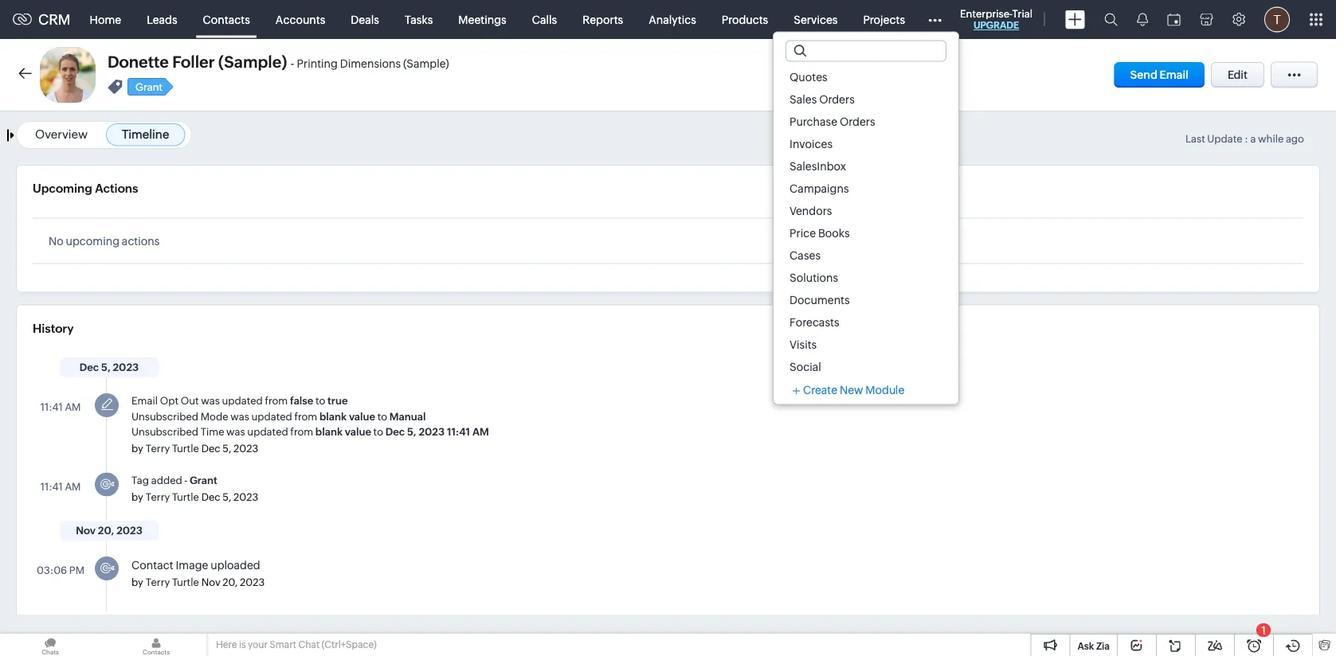 Task type: describe. For each thing, give the bounding box(es) containing it.
by inside tag added - grant by terry turtle dec 5, 2023
[[131, 491, 143, 503]]

send
[[1130, 69, 1158, 81]]

email inside button
[[1160, 69, 1189, 81]]

printing
[[297, 57, 338, 70]]

0 vertical spatial from
[[265, 395, 288, 407]]

calls
[[532, 13, 557, 26]]

20, inside contact image uploaded by terry turtle nov 20, 2023
[[223, 577, 238, 588]]

reports link
[[570, 0, 636, 39]]

timeline link
[[122, 127, 169, 141]]

purchase
[[790, 115, 838, 128]]

forecasts
[[790, 316, 840, 329]]

orders for purchase orders
[[840, 115, 875, 128]]

update
[[1207, 133, 1243, 145]]

0 vertical spatial nov
[[76, 525, 96, 537]]

upcoming
[[33, 182, 92, 196]]

contacts
[[203, 13, 250, 26]]

purchase orders link
[[774, 110, 959, 133]]

a
[[1251, 133, 1256, 145]]

2 vertical spatial to
[[373, 426, 383, 438]]

products
[[722, 13, 768, 26]]

2 vertical spatial was
[[226, 426, 245, 438]]

last update : a while ago
[[1186, 133, 1304, 145]]

price books
[[790, 227, 850, 239]]

campaigns link
[[774, 177, 959, 200]]

calendar image
[[1167, 13, 1181, 26]]

03:06
[[37, 565, 67, 577]]

tasks
[[405, 13, 433, 26]]

chats image
[[0, 634, 100, 657]]

- inside donette foller (sample) - printing dimensions (sample)
[[291, 57, 294, 71]]

turtle inside tag added - grant by terry turtle dec 5, 2023
[[172, 491, 199, 503]]

contacts link
[[190, 0, 263, 39]]

added
[[151, 475, 182, 486]]

here is your smart chat (ctrl+space)
[[216, 640, 377, 651]]

vendors link
[[774, 200, 959, 222]]

your
[[248, 640, 268, 651]]

home link
[[77, 0, 134, 39]]

(sample) inside donette foller (sample) - printing dimensions (sample)
[[403, 57, 449, 70]]

2023 inside tag added - grant by terry turtle dec 5, 2023
[[233, 491, 258, 503]]

terry inside email opt out was updated from false to true unsubscribed mode was updated from blank value to manual unsubscribed time was updated from blank value to dec 5, 2023 11:41 am by terry turtle dec 5, 2023
[[146, 443, 170, 455]]

zia
[[1096, 641, 1110, 652]]

enterprise-trial upgrade
[[960, 8, 1033, 31]]

nov 20, 2023
[[76, 525, 142, 537]]

out
[[181, 395, 199, 407]]

price
[[790, 227, 816, 239]]

while
[[1258, 133, 1284, 145]]

0 vertical spatial value
[[349, 411, 375, 423]]

timeline
[[122, 127, 169, 141]]

reports
[[583, 13, 623, 26]]

Other Modules field
[[918, 7, 952, 32]]

forecasts link
[[774, 311, 959, 333]]

solutions
[[790, 271, 838, 284]]

ask
[[1078, 641, 1094, 652]]

email inside email opt out was updated from false to true unsubscribed mode was updated from blank value to manual unsubscribed time was updated from blank value to dec 5, 2023 11:41 am by terry turtle dec 5, 2023
[[131, 395, 158, 407]]

upgrade
[[974, 20, 1019, 31]]

chat
[[298, 640, 320, 651]]

pm
[[69, 565, 84, 577]]

contact image uploaded by terry turtle nov 20, 2023
[[131, 559, 265, 588]]

analytics
[[649, 13, 696, 26]]

profile image
[[1265, 7, 1290, 32]]

cases
[[790, 249, 821, 262]]

am for tag added - grant by terry turtle dec 5, 2023
[[65, 481, 81, 493]]

accounts
[[276, 13, 325, 26]]

deals link
[[338, 0, 392, 39]]

create menu image
[[1065, 10, 1085, 29]]

0 vertical spatial updated
[[222, 395, 263, 407]]

11:41 for email opt out was updated from false to true unsubscribed mode was updated from blank value to manual unsubscribed time was updated from blank value to dec 5, 2023 11:41 am by terry turtle dec 5, 2023
[[40, 402, 63, 414]]

mode
[[201, 411, 228, 423]]

dimensions
[[340, 57, 401, 70]]

manual
[[390, 411, 426, 423]]

no upcoming actions
[[49, 235, 160, 247]]

grant inside tag added - grant by terry turtle dec 5, 2023
[[190, 475, 217, 486]]

by inside email opt out was updated from false to true unsubscribed mode was updated from blank value to manual unsubscribed time was updated from blank value to dec 5, 2023 11:41 am by terry turtle dec 5, 2023
[[131, 443, 143, 455]]

deals
[[351, 13, 379, 26]]

email opt out was updated from false to true unsubscribed mode was updated from blank value to manual unsubscribed time was updated from blank value to dec 5, 2023 11:41 am by terry turtle dec 5, 2023
[[131, 395, 489, 455]]

:
[[1245, 133, 1248, 145]]

0 vertical spatial 20,
[[98, 525, 114, 537]]

nov inside contact image uploaded by terry turtle nov 20, 2023
[[201, 577, 221, 588]]

Search Modules text field
[[787, 41, 946, 61]]

meetings link
[[446, 0, 519, 39]]

actions
[[95, 182, 138, 196]]

books
[[818, 227, 850, 239]]

03:06 pm
[[37, 565, 84, 577]]

leads link
[[134, 0, 190, 39]]

foller
[[172, 53, 215, 71]]

0 vertical spatial to
[[316, 395, 325, 407]]

contacts image
[[106, 634, 206, 657]]

price books link
[[774, 222, 959, 244]]

edit button
[[1211, 62, 1265, 88]]

opt
[[160, 395, 178, 407]]

here
[[216, 640, 237, 651]]

overview
[[35, 127, 88, 141]]

sales orders link
[[774, 88, 959, 110]]

services link
[[781, 0, 851, 39]]

enterprise-
[[960, 8, 1012, 20]]

create menu element
[[1056, 0, 1095, 39]]

11:41 for tag added - grant by terry turtle dec 5, 2023
[[40, 481, 63, 493]]

tag
[[131, 475, 149, 486]]

overview link
[[35, 127, 88, 141]]

11:41 am for tag
[[40, 481, 81, 493]]

new
[[840, 384, 863, 396]]

social link
[[774, 356, 959, 378]]

donette foller (sample) - printing dimensions (sample)
[[108, 53, 449, 71]]

by inside contact image uploaded by terry turtle nov 20, 2023
[[131, 577, 143, 588]]

ago
[[1286, 133, 1304, 145]]

analytics link
[[636, 0, 709, 39]]

documents
[[790, 294, 850, 306]]



Task type: vqa. For each thing, say whether or not it's contained in the screenshot.
The No Upcoming Actions
yes



Task type: locate. For each thing, give the bounding box(es) containing it.
0 horizontal spatial (sample)
[[218, 53, 287, 71]]

by up tag
[[131, 443, 143, 455]]

2 unsubscribed from the top
[[131, 426, 198, 438]]

1 turtle from the top
[[172, 443, 199, 455]]

2 11:41 am from the top
[[40, 481, 81, 493]]

0 horizontal spatial nov
[[76, 525, 96, 537]]

2023
[[113, 362, 139, 374], [419, 426, 445, 438], [233, 443, 258, 455], [233, 491, 258, 503], [117, 525, 142, 537], [240, 577, 265, 588]]

2 terry from the top
[[146, 491, 170, 503]]

2 vertical spatial terry
[[146, 577, 170, 588]]

cases link
[[774, 244, 959, 267]]

solutions link
[[774, 267, 959, 289]]

orders up purchase orders
[[819, 93, 855, 106]]

1 horizontal spatial -
[[291, 57, 294, 71]]

1 horizontal spatial nov
[[201, 577, 221, 588]]

turtle
[[172, 443, 199, 455], [172, 491, 199, 503], [172, 577, 199, 588]]

0 vertical spatial blank
[[319, 411, 347, 423]]

1 unsubscribed from the top
[[131, 411, 198, 423]]

was
[[201, 395, 220, 407], [230, 411, 249, 423], [226, 426, 245, 438]]

11:41 am up nov 20, 2023
[[40, 481, 81, 493]]

orders up invoices link
[[840, 115, 875, 128]]

crm
[[38, 11, 71, 28]]

1 horizontal spatial 20,
[[223, 577, 238, 588]]

value
[[349, 411, 375, 423], [345, 426, 371, 438]]

printing dimensions (sample) link
[[297, 57, 449, 71]]

trial
[[1012, 8, 1033, 20]]

orders for sales orders
[[819, 93, 855, 106]]

1 horizontal spatial (sample)
[[403, 57, 449, 70]]

0 vertical spatial turtle
[[172, 443, 199, 455]]

1 vertical spatial turtle
[[172, 491, 199, 503]]

2 vertical spatial turtle
[[172, 577, 199, 588]]

email right send
[[1160, 69, 1189, 81]]

profile element
[[1255, 0, 1300, 39]]

blank
[[319, 411, 347, 423], [315, 426, 343, 438]]

1 vertical spatial by
[[131, 491, 143, 503]]

salesinbox link
[[774, 155, 959, 177]]

1 vertical spatial blank
[[315, 426, 343, 438]]

1 vertical spatial -
[[184, 475, 188, 486]]

uploaded
[[211, 559, 260, 572]]

sales
[[790, 93, 817, 106]]

1 vertical spatial orders
[[840, 115, 875, 128]]

0 vertical spatial was
[[201, 395, 220, 407]]

updated down false
[[251, 411, 292, 423]]

1 11:41 am from the top
[[40, 402, 81, 414]]

1 vertical spatial terry
[[146, 491, 170, 503]]

(sample)
[[218, 53, 287, 71], [403, 57, 449, 70]]

-
[[291, 57, 294, 71], [184, 475, 188, 486]]

11:41 inside email opt out was updated from false to true unsubscribed mode was updated from blank value to manual unsubscribed time was updated from blank value to dec 5, 2023 11:41 am by terry turtle dec 5, 2023
[[447, 426, 470, 438]]

(sample) down tasks
[[403, 57, 449, 70]]

was right mode
[[230, 411, 249, 423]]

- right added
[[184, 475, 188, 486]]

11:41 am for email
[[40, 402, 81, 414]]

grant down donette
[[135, 81, 163, 93]]

purchase orders
[[790, 115, 875, 128]]

1 by from the top
[[131, 443, 143, 455]]

documents link
[[774, 289, 959, 311]]

0 vertical spatial -
[[291, 57, 294, 71]]

upcoming actions
[[33, 182, 138, 196]]

true
[[328, 395, 348, 407]]

terry down contact
[[146, 577, 170, 588]]

create new module
[[803, 384, 905, 396]]

crm link
[[13, 11, 71, 28]]

create
[[803, 384, 838, 396]]

grant
[[135, 81, 163, 93], [190, 475, 217, 486]]

projects
[[863, 13, 905, 26]]

11:41 am
[[40, 402, 81, 414], [40, 481, 81, 493]]

2 vertical spatial 11:41
[[40, 481, 63, 493]]

20,
[[98, 525, 114, 537], [223, 577, 238, 588]]

value down true
[[345, 426, 371, 438]]

terry down added
[[146, 491, 170, 503]]

11:41
[[40, 402, 63, 414], [447, 426, 470, 438], [40, 481, 63, 493]]

search image
[[1104, 13, 1118, 26]]

3 terry from the top
[[146, 577, 170, 588]]

by down contact
[[131, 577, 143, 588]]

by
[[131, 443, 143, 455], [131, 491, 143, 503], [131, 577, 143, 588]]

products link
[[709, 0, 781, 39]]

5, inside tag added - grant by terry turtle dec 5, 2023
[[223, 491, 231, 503]]

list box containing quotes
[[774, 66, 959, 378]]

dec
[[80, 362, 99, 374], [385, 426, 405, 438], [201, 443, 220, 455], [201, 491, 220, 503]]

unsubscribed
[[131, 411, 198, 423], [131, 426, 198, 438]]

send email button
[[1114, 62, 1205, 88]]

last
[[1186, 133, 1205, 145]]

2 by from the top
[[131, 491, 143, 503]]

0 vertical spatial 11:41 am
[[40, 402, 81, 414]]

11:41 am down dec 5, 2023
[[40, 402, 81, 414]]

meetings
[[458, 13, 507, 26]]

social
[[790, 361, 821, 373]]

1 vertical spatial 11:41
[[447, 426, 470, 438]]

2 vertical spatial from
[[290, 426, 313, 438]]

- left printing
[[291, 57, 294, 71]]

actions
[[122, 235, 160, 247]]

turtle inside email opt out was updated from false to true unsubscribed mode was updated from blank value to manual unsubscribed time was updated from blank value to dec 5, 2023 11:41 am by terry turtle dec 5, 2023
[[172, 443, 199, 455]]

edit
[[1228, 69, 1248, 81]]

0 horizontal spatial -
[[184, 475, 188, 486]]

sales orders
[[790, 93, 855, 106]]

nov up 'pm'
[[76, 525, 96, 537]]

ask zia
[[1078, 641, 1110, 652]]

0 vertical spatial grant
[[135, 81, 163, 93]]

history
[[33, 322, 74, 335]]

orders
[[819, 93, 855, 106], [840, 115, 875, 128]]

1 vertical spatial grant
[[190, 475, 217, 486]]

1 terry from the top
[[146, 443, 170, 455]]

turtle down added
[[172, 491, 199, 503]]

terry up added
[[146, 443, 170, 455]]

(ctrl+space)
[[322, 640, 377, 651]]

by down tag
[[131, 491, 143, 503]]

was up mode
[[201, 395, 220, 407]]

turtle up added
[[172, 443, 199, 455]]

2 vertical spatial am
[[65, 481, 81, 493]]

smart
[[270, 640, 296, 651]]

0 vertical spatial 11:41
[[40, 402, 63, 414]]

2023 inside contact image uploaded by terry turtle nov 20, 2023
[[240, 577, 265, 588]]

2 turtle from the top
[[172, 491, 199, 503]]

- inside tag added - grant by terry turtle dec 5, 2023
[[184, 475, 188, 486]]

1 horizontal spatial email
[[1160, 69, 1189, 81]]

turtle inside contact image uploaded by terry turtle nov 20, 2023
[[172, 577, 199, 588]]

no
[[49, 235, 64, 247]]

(sample) down contacts link
[[218, 53, 287, 71]]

2 vertical spatial updated
[[247, 426, 288, 438]]

1 vertical spatial to
[[377, 411, 387, 423]]

0 vertical spatial email
[[1160, 69, 1189, 81]]

1 vertical spatial unsubscribed
[[131, 426, 198, 438]]

accounts link
[[263, 0, 338, 39]]

updated up mode
[[222, 395, 263, 407]]

2 vertical spatial by
[[131, 577, 143, 588]]

image
[[176, 559, 208, 572]]

0 vertical spatial by
[[131, 443, 143, 455]]

create new module link
[[792, 384, 905, 396]]

turtle down image
[[172, 577, 199, 588]]

terry inside tag added - grant by terry turtle dec 5, 2023
[[146, 491, 170, 503]]

1 vertical spatial updated
[[251, 411, 292, 423]]

3 turtle from the top
[[172, 577, 199, 588]]

email left opt
[[131, 395, 158, 407]]

1 horizontal spatial grant
[[190, 475, 217, 486]]

dec inside tag added - grant by terry turtle dec 5, 2023
[[201, 491, 220, 503]]

1 vertical spatial 20,
[[223, 577, 238, 588]]

1
[[1262, 624, 1266, 637]]

list box
[[774, 66, 959, 378]]

false
[[290, 395, 313, 407]]

search element
[[1095, 0, 1128, 39]]

updated
[[222, 395, 263, 407], [251, 411, 292, 423], [247, 426, 288, 438]]

0 vertical spatial unsubscribed
[[131, 411, 198, 423]]

services
[[794, 13, 838, 26]]

1 vertical spatial am
[[473, 426, 489, 438]]

0 horizontal spatial email
[[131, 395, 158, 407]]

value left manual
[[349, 411, 375, 423]]

terry inside contact image uploaded by terry turtle nov 20, 2023
[[146, 577, 170, 588]]

signals element
[[1128, 0, 1158, 39]]

1 vertical spatial from
[[294, 411, 317, 423]]

time
[[201, 426, 224, 438]]

1 vertical spatial email
[[131, 395, 158, 407]]

am inside email opt out was updated from false to true unsubscribed mode was updated from blank value to manual unsubscribed time was updated from blank value to dec 5, 2023 11:41 am by terry turtle dec 5, 2023
[[473, 426, 489, 438]]

leads
[[147, 13, 177, 26]]

updated right time
[[247, 426, 288, 438]]

3 by from the top
[[131, 577, 143, 588]]

nov down image
[[201, 577, 221, 588]]

signals image
[[1137, 13, 1148, 26]]

1 vertical spatial was
[[230, 411, 249, 423]]

0 vertical spatial orders
[[819, 93, 855, 106]]

was right time
[[226, 426, 245, 438]]

terry
[[146, 443, 170, 455], [146, 491, 170, 503], [146, 577, 170, 588]]

1 vertical spatial 11:41 am
[[40, 481, 81, 493]]

1 vertical spatial nov
[[201, 577, 221, 588]]

salesinbox
[[790, 160, 846, 173]]

visits link
[[774, 333, 959, 356]]

0 horizontal spatial 20,
[[98, 525, 114, 537]]

contact
[[131, 559, 173, 572]]

0 vertical spatial terry
[[146, 443, 170, 455]]

visits
[[790, 338, 817, 351]]

1 vertical spatial value
[[345, 426, 371, 438]]

send email
[[1130, 69, 1189, 81]]

donette
[[108, 53, 169, 71]]

0 horizontal spatial grant
[[135, 81, 163, 93]]

0 vertical spatial am
[[65, 402, 81, 414]]

grant right added
[[190, 475, 217, 486]]

home
[[90, 13, 121, 26]]

projects link
[[851, 0, 918, 39]]

am for email opt out was updated from false to true unsubscribed mode was updated from blank value to manual unsubscribed time was updated from blank value to dec 5, 2023 11:41 am by terry turtle dec 5, 2023
[[65, 402, 81, 414]]



